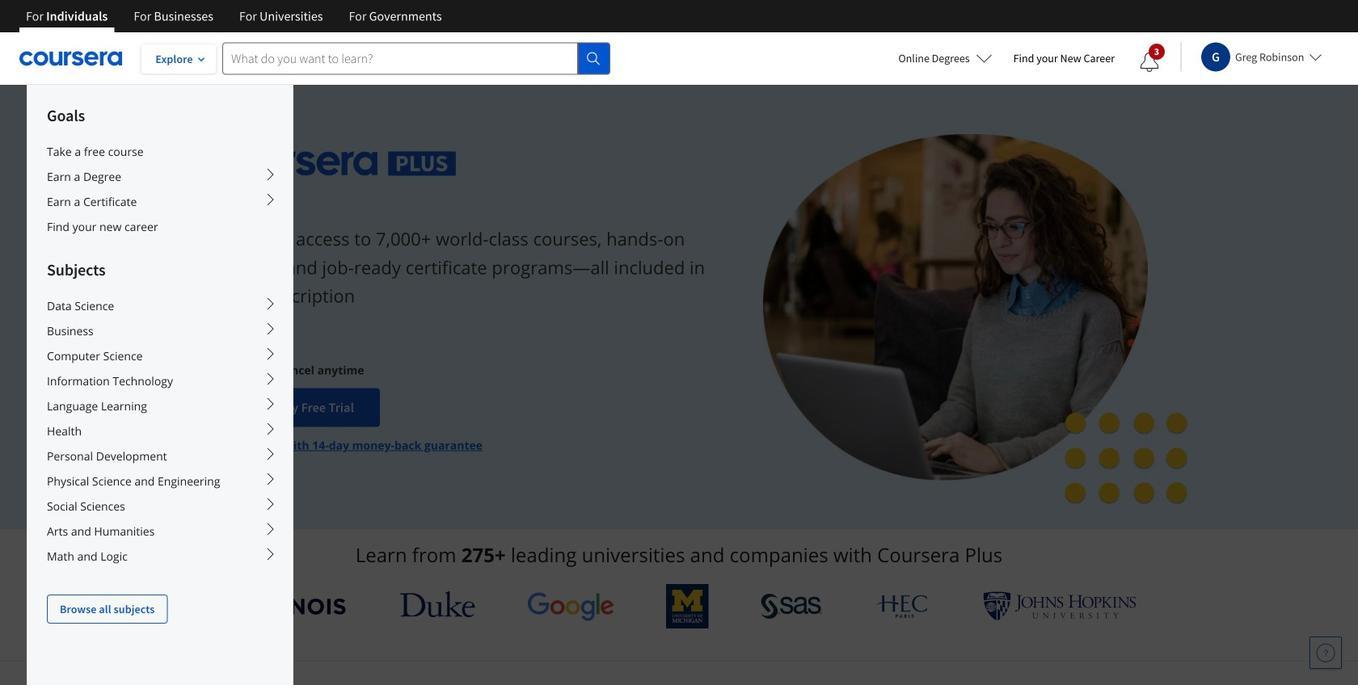 Task type: locate. For each thing, give the bounding box(es) containing it.
hec paris image
[[875, 590, 932, 624]]

duke university image
[[400, 592, 475, 618]]

What do you want to learn? text field
[[222, 42, 578, 75]]

coursera image
[[19, 45, 122, 71]]

sas image
[[761, 594, 823, 620]]

None search field
[[222, 42, 611, 75]]

explore menu element
[[28, 85, 293, 624]]

university of illinois at urbana-champaign image
[[222, 594, 348, 620]]



Task type: describe. For each thing, give the bounding box(es) containing it.
banner navigation
[[13, 0, 455, 32]]

google image
[[527, 592, 615, 622]]

johns hopkins university image
[[984, 592, 1137, 622]]

university of michigan image
[[667, 585, 709, 629]]

coursera plus image
[[210, 152, 457, 176]]

help center image
[[1317, 644, 1336, 663]]



Task type: vqa. For each thing, say whether or not it's contained in the screenshot.
Button
no



